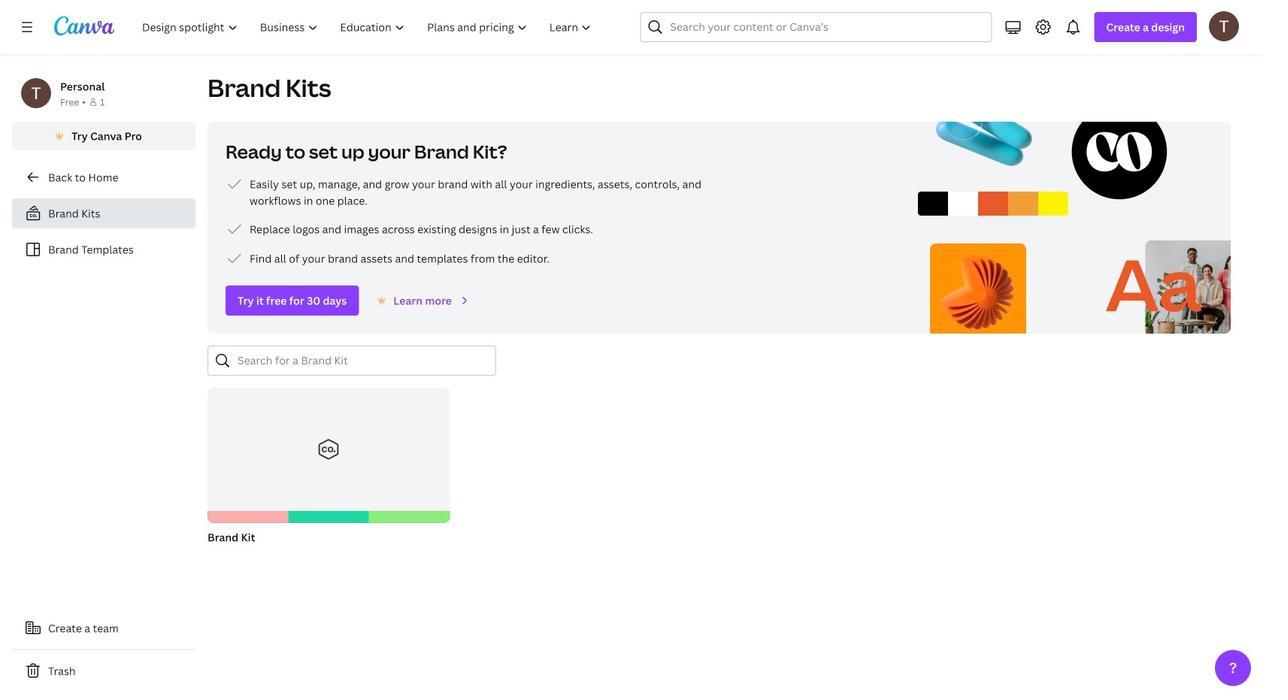 Task type: vqa. For each thing, say whether or not it's contained in the screenshot.
Search for a Brand Kit search box
yes



Task type: describe. For each thing, give the bounding box(es) containing it.
terry turtle image
[[1209, 11, 1240, 41]]



Task type: locate. For each thing, give the bounding box(es) containing it.
list
[[226, 175, 707, 268], [12, 199, 196, 265]]

top level navigation element
[[132, 12, 604, 42]]

0 horizontal spatial list
[[12, 199, 196, 265]]

Search search field
[[670, 13, 962, 41]]

Search for a Brand Kit search field
[[238, 347, 487, 375]]

group
[[208, 382, 450, 546], [208, 382, 450, 523]]

1 horizontal spatial list
[[226, 175, 707, 268]]

None search field
[[640, 12, 992, 42]]



